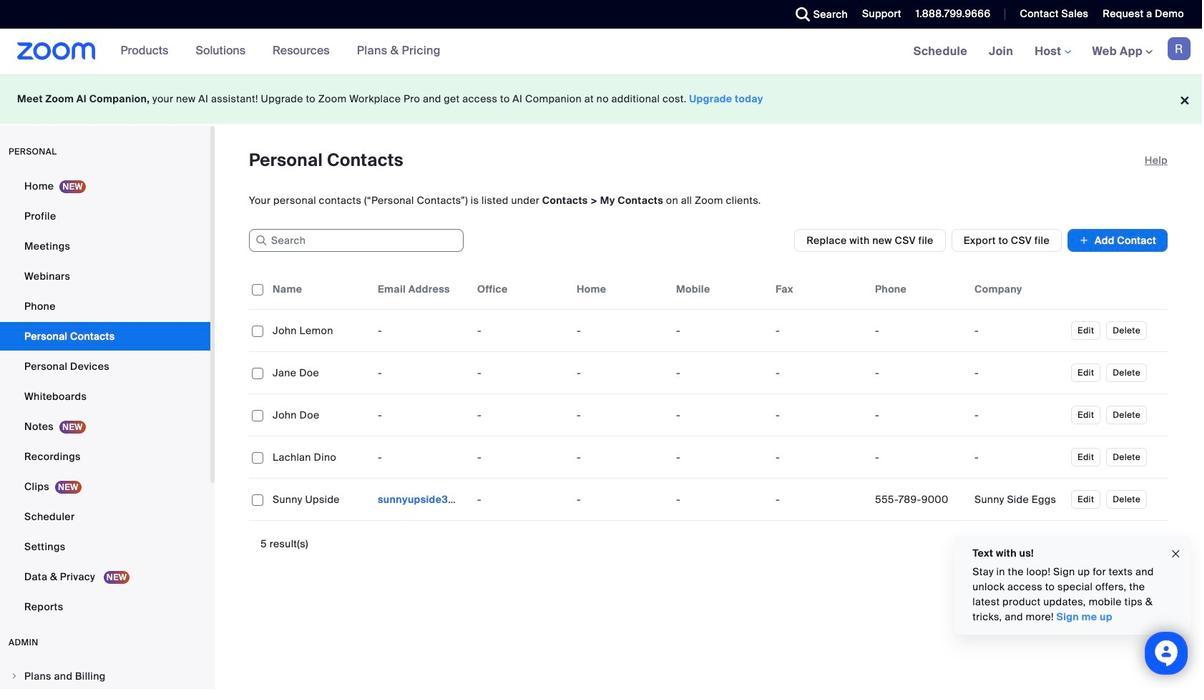 Task type: describe. For each thing, give the bounding box(es) containing it.
Search Contacts Input text field
[[249, 229, 464, 252]]

meetings navigation
[[903, 29, 1203, 75]]

product information navigation
[[110, 29, 452, 74]]



Task type: locate. For each thing, give the bounding box(es) containing it.
right image
[[10, 672, 19, 681]]

profile picture image
[[1168, 37, 1191, 60]]

cell
[[870, 316, 969, 345], [969, 316, 1069, 345], [870, 359, 969, 387], [969, 359, 1069, 387], [870, 401, 969, 430], [969, 401, 1069, 430], [870, 443, 969, 472], [969, 443, 1069, 472], [372, 485, 472, 514], [870, 485, 969, 514], [969, 485, 1069, 514]]

close image
[[1171, 546, 1182, 562]]

footer
[[0, 74, 1203, 124]]

banner
[[0, 29, 1203, 75]]

zoom logo image
[[17, 42, 96, 60]]

application
[[249, 269, 1168, 521]]

menu item
[[0, 663, 210, 689]]

add image
[[1080, 233, 1090, 248]]

personal menu menu
[[0, 172, 210, 623]]



Task type: vqa. For each thing, say whether or not it's contained in the screenshot.
Invoice
no



